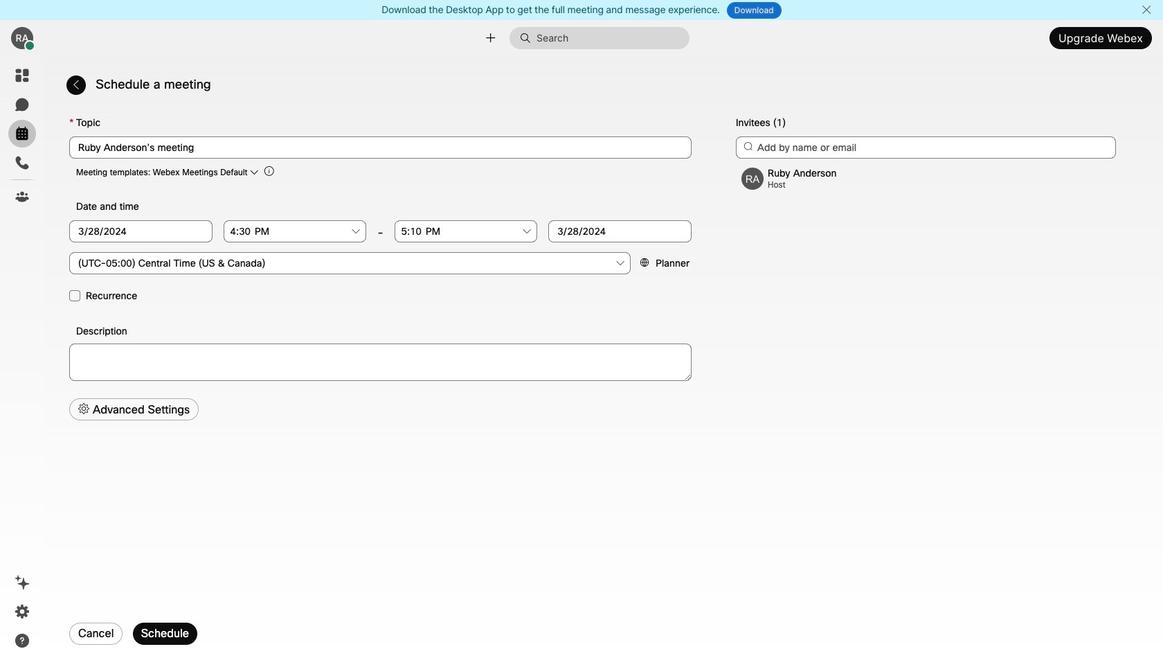 Task type: locate. For each thing, give the bounding box(es) containing it.
navigation
[[0, 56, 44, 667]]



Task type: vqa. For each thing, say whether or not it's contained in the screenshot.
THE CREATE A SPACE image
no



Task type: describe. For each thing, give the bounding box(es) containing it.
cancel_16 image
[[1142, 4, 1153, 15]]

webex tab list
[[8, 62, 36, 211]]



